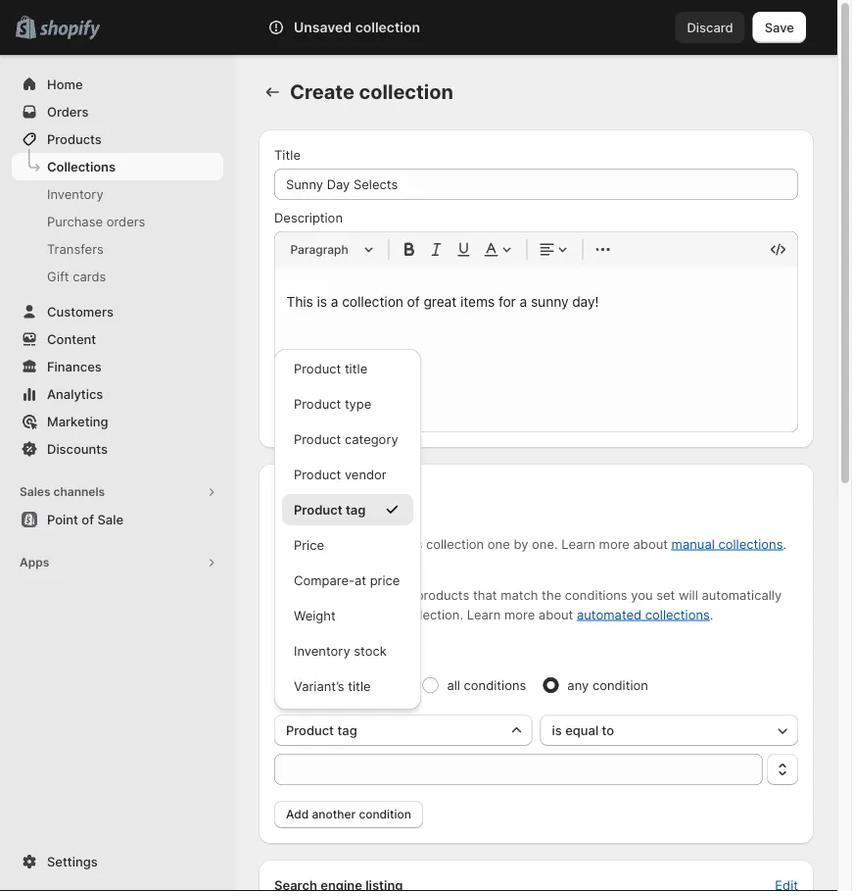 Task type: locate. For each thing, give the bounding box(es) containing it.
0 vertical spatial title
[[345, 361, 368, 376]]

search
[[267, 20, 309, 35]]

1 vertical spatial more
[[505, 607, 535, 622]]

0 horizontal spatial to
[[361, 607, 373, 622]]

existing
[[300, 587, 347, 602]]

is equal to button
[[541, 715, 799, 746]]

.
[[784, 536, 787, 551], [711, 607, 714, 622]]

this down future
[[377, 607, 399, 622]]

to right the "equal"
[[603, 723, 615, 738]]

1 horizontal spatial this
[[401, 536, 423, 551]]

collection down search button
[[359, 80, 454, 104]]

0 vertical spatial collection
[[356, 19, 421, 36]]

None text field
[[275, 754, 764, 785]]

tag right 'manual' on the bottom
[[346, 502, 366, 517]]

unsaved collection
[[294, 19, 421, 36]]

product category
[[294, 431, 399, 447]]

products down conditions
[[275, 677, 328, 693]]

0 horizontal spatial conditions
[[464, 677, 527, 693]]

settings
[[47, 854, 98, 869]]

more right "one."
[[600, 536, 630, 551]]

inventory
[[47, 186, 104, 201], [294, 643, 351, 658]]

variant's
[[294, 678, 345, 694]]

0 vertical spatial more
[[600, 536, 630, 551]]

1 vertical spatial collections
[[646, 607, 711, 622]]

inventory up variant's
[[294, 643, 351, 658]]

1 horizontal spatial products
[[275, 677, 328, 693]]

product tag down variant's
[[286, 723, 358, 738]]

0 horizontal spatial .
[[711, 607, 714, 622]]

product tag for the product tag dropdown button
[[286, 723, 358, 738]]

products must match:
[[275, 677, 406, 693]]

all
[[447, 677, 461, 693]]

sales channels button
[[12, 478, 224, 506]]

1 vertical spatial products
[[275, 677, 328, 693]]

is
[[552, 723, 562, 738]]

category
[[345, 431, 399, 447]]

paragraph button
[[283, 238, 381, 261]]

conditions right all
[[464, 677, 527, 693]]

product tag
[[294, 502, 366, 517], [286, 723, 358, 738]]

tag inside dropdown button
[[338, 723, 358, 738]]

more down match
[[505, 607, 535, 622]]

1 vertical spatial title
[[348, 678, 371, 694]]

condition
[[593, 677, 649, 693], [359, 807, 412, 822]]

0 vertical spatial learn
[[562, 536, 596, 551]]

0 horizontal spatial products
[[328, 536, 382, 551]]

shopify image
[[39, 20, 100, 40]]

product tag option
[[275, 490, 422, 525]]

collection
[[275, 481, 337, 497]]

1 horizontal spatial inventory
[[294, 643, 351, 658]]

inventory inside list box
[[294, 643, 351, 658]]

tag inside option
[[346, 502, 366, 517]]

1 horizontal spatial condition
[[593, 677, 649, 693]]

1 vertical spatial add
[[286, 807, 309, 822]]

this inside existing and future products that match the conditions you set will automatically be added to this collection. learn more about
[[377, 607, 399, 622]]

about inside existing and future products that match the conditions you set will automatically be added to this collection. learn more about
[[539, 607, 574, 622]]

set
[[657, 587, 676, 602]]

1 horizontal spatial collections
[[719, 536, 784, 551]]

1 horizontal spatial conditions
[[566, 587, 628, 602]]

0 horizontal spatial inventory
[[47, 186, 104, 201]]

inventory for inventory stock
[[294, 643, 351, 658]]

type up product category on the left of page
[[345, 396, 372, 411]]

1 vertical spatial products
[[416, 587, 470, 602]]

collection for create collection
[[359, 80, 454, 104]]

0 horizontal spatial learn
[[467, 607, 501, 622]]

products up automated on the left of page
[[328, 536, 382, 551]]

automated collections .
[[577, 607, 714, 622]]

product
[[294, 361, 341, 376], [294, 396, 341, 411], [294, 431, 341, 447], [294, 467, 341, 482], [294, 502, 343, 517], [286, 723, 334, 738]]

to inside the is equal to dropdown button
[[603, 723, 615, 738]]

0 vertical spatial add
[[300, 536, 324, 551]]

discard
[[688, 20, 734, 35]]

title up product type
[[345, 361, 368, 376]]

automated collections link
[[577, 607, 711, 622]]

0 horizontal spatial products
[[47, 131, 102, 147]]

1 vertical spatial product tag
[[286, 723, 358, 738]]

1 vertical spatial this
[[377, 607, 399, 622]]

tag for the product tag dropdown button
[[338, 723, 358, 738]]

collection
[[356, 19, 421, 36], [359, 80, 454, 104], [426, 536, 484, 551]]

. right manual
[[784, 536, 787, 551]]

product down variant's
[[286, 723, 334, 738]]

this
[[401, 536, 423, 551], [377, 607, 399, 622]]

type for collection type
[[340, 481, 368, 497]]

collections link
[[12, 153, 224, 180]]

2 horizontal spatial to
[[603, 723, 615, 738]]

1 vertical spatial .
[[711, 607, 714, 622]]

orders link
[[12, 98, 224, 125]]

1 vertical spatial tag
[[338, 723, 358, 738]]

more
[[600, 536, 630, 551], [505, 607, 535, 622]]

product tag down collection type
[[294, 502, 366, 517]]

1 horizontal spatial more
[[600, 536, 630, 551]]

1 vertical spatial collection
[[359, 80, 454, 104]]

learn down that
[[467, 607, 501, 622]]

0 vertical spatial products
[[47, 131, 102, 147]]

that
[[473, 587, 498, 602]]

condition right any on the bottom right of page
[[593, 677, 649, 693]]

products
[[328, 536, 382, 551], [416, 587, 470, 602]]

1 vertical spatial learn
[[467, 607, 501, 622]]

collection left one
[[426, 536, 484, 551]]

inventory up purchase
[[47, 186, 104, 201]]

gift cards link
[[12, 263, 224, 290]]

about left manual
[[634, 536, 669, 551]]

0 vertical spatial collections
[[719, 536, 784, 551]]

collections
[[719, 536, 784, 551], [646, 607, 711, 622]]

tag for product tag option
[[346, 502, 366, 517]]

conditions up automated
[[566, 587, 628, 602]]

. down automatically
[[711, 607, 714, 622]]

to
[[385, 536, 397, 551], [361, 607, 373, 622], [603, 723, 615, 738]]

0 vertical spatial type
[[345, 396, 372, 411]]

products down "orders"
[[47, 131, 102, 147]]

sales channels
[[20, 485, 105, 499]]

apps button
[[12, 549, 224, 576]]

any condition
[[568, 677, 649, 693]]

add left another
[[286, 807, 309, 822]]

2 vertical spatial collection
[[426, 536, 484, 551]]

to up price
[[385, 536, 397, 551]]

analytics link
[[12, 380, 224, 408]]

add inside button
[[286, 807, 309, 822]]

0 vertical spatial product tag
[[294, 502, 366, 517]]

collections down will
[[646, 607, 711, 622]]

1 vertical spatial to
[[361, 607, 373, 622]]

1 horizontal spatial products
[[416, 587, 470, 602]]

purchase orders
[[47, 214, 145, 229]]

0 horizontal spatial about
[[539, 607, 574, 622]]

1 vertical spatial inventory
[[294, 643, 351, 658]]

one.
[[532, 536, 558, 551]]

0 horizontal spatial collections
[[646, 607, 711, 622]]

1 vertical spatial condition
[[359, 807, 412, 822]]

1 vertical spatial about
[[539, 607, 574, 622]]

0 vertical spatial tag
[[346, 502, 366, 517]]

product down collection type
[[294, 502, 343, 517]]

about
[[634, 536, 669, 551], [539, 607, 574, 622]]

title for product title
[[345, 361, 368, 376]]

list box
[[275, 353, 422, 702]]

gift cards
[[47, 269, 106, 284]]

collections up automatically
[[719, 536, 784, 551]]

collection right unsaved
[[356, 19, 421, 36]]

0 horizontal spatial more
[[505, 607, 535, 622]]

create
[[290, 80, 355, 104]]

product down product type
[[294, 431, 341, 447]]

1 horizontal spatial about
[[634, 536, 669, 551]]

content
[[47, 331, 96, 347]]

must
[[332, 677, 362, 693]]

products up collection.
[[416, 587, 470, 602]]

0 vertical spatial to
[[385, 536, 397, 551]]

to for is
[[603, 723, 615, 738]]

title
[[345, 361, 368, 376], [348, 678, 371, 694]]

learn
[[562, 536, 596, 551], [467, 607, 501, 622]]

analytics
[[47, 386, 103, 401]]

1 horizontal spatial learn
[[562, 536, 596, 551]]

0 horizontal spatial this
[[377, 607, 399, 622]]

home
[[47, 76, 83, 92]]

0 horizontal spatial condition
[[359, 807, 412, 822]]

condition right another
[[359, 807, 412, 822]]

0 vertical spatial inventory
[[47, 186, 104, 201]]

to down and
[[361, 607, 373, 622]]

sales
[[20, 485, 51, 499]]

learn inside existing and future products that match the conditions you set will automatically be added to this collection. learn more about
[[467, 607, 501, 622]]

1 vertical spatial type
[[340, 481, 368, 497]]

tag down the must
[[338, 723, 358, 738]]

learn right "one."
[[562, 536, 596, 551]]

vendor
[[345, 467, 387, 482]]

manual collections link
[[672, 536, 784, 551]]

about down the
[[539, 607, 574, 622]]

0 vertical spatial .
[[784, 536, 787, 551]]

marketing
[[47, 414, 108, 429]]

title
[[275, 147, 301, 162]]

2 vertical spatial to
[[603, 723, 615, 738]]

this up future
[[401, 536, 423, 551]]

product inside dropdown button
[[286, 723, 334, 738]]

1 vertical spatial conditions
[[464, 677, 527, 693]]

1 horizontal spatial to
[[385, 536, 397, 551]]

title down stock
[[348, 678, 371, 694]]

product tag inside the product tag dropdown button
[[286, 723, 358, 738]]

add down 'manual' on the bottom
[[300, 536, 324, 551]]

to for add
[[385, 536, 397, 551]]

1 horizontal spatial .
[[784, 536, 787, 551]]

0 vertical spatial conditions
[[566, 587, 628, 602]]

cards
[[73, 269, 106, 284]]

settings link
[[12, 848, 224, 875]]

customers
[[47, 304, 114, 319]]

save button
[[754, 12, 807, 43]]

finances
[[47, 359, 102, 374]]

save
[[765, 20, 795, 35]]

type up 'manual' on the bottom
[[340, 481, 368, 497]]

condition inside button
[[359, 807, 412, 822]]

product up product tag option
[[294, 467, 341, 482]]

product down product title
[[294, 396, 341, 411]]

product tag inside product tag option
[[294, 502, 366, 517]]



Task type: vqa. For each thing, say whether or not it's contained in the screenshot.
the topmost this
yes



Task type: describe. For each thing, give the bounding box(es) containing it.
orders
[[47, 104, 89, 119]]

product type
[[294, 396, 372, 411]]

point of sale
[[47, 512, 124, 527]]

will
[[679, 587, 699, 602]]

match
[[501, 587, 539, 602]]

paragraph
[[291, 242, 349, 256]]

home link
[[12, 71, 224, 98]]

type for product type
[[345, 396, 372, 411]]

collection for unsaved collection
[[356, 19, 421, 36]]

compare-at price
[[294, 573, 400, 588]]

0 vertical spatial this
[[401, 536, 423, 551]]

conditions
[[275, 646, 340, 661]]

unsaved
[[294, 19, 352, 36]]

point
[[47, 512, 78, 527]]

discounts
[[47, 441, 108, 456]]

discard button
[[676, 12, 746, 43]]

purchase
[[47, 214, 103, 229]]

marketing link
[[12, 408, 224, 435]]

be
[[300, 607, 315, 622]]

manual
[[672, 536, 715, 551]]

another
[[312, 807, 356, 822]]

product tag button
[[275, 715, 533, 746]]

weight
[[294, 608, 336, 623]]

description
[[275, 210, 343, 225]]

automatically
[[702, 587, 782, 602]]

create collection
[[290, 80, 454, 104]]

transfers link
[[12, 235, 224, 263]]

gift
[[47, 269, 69, 284]]

orders
[[107, 214, 145, 229]]

product title
[[294, 361, 368, 376]]

0 vertical spatial about
[[634, 536, 669, 551]]

product inside option
[[294, 502, 343, 517]]

content link
[[12, 325, 224, 353]]

inventory stock
[[294, 643, 387, 658]]

manual
[[300, 513, 344, 528]]

product vendor
[[294, 467, 387, 482]]

stock
[[354, 643, 387, 658]]

inventory link
[[12, 180, 224, 208]]

existing and future products that match the conditions you set will automatically be added to this collection. learn more about
[[300, 587, 782, 622]]

the
[[542, 587, 562, 602]]

add another condition
[[286, 807, 412, 822]]

product up product type
[[294, 361, 341, 376]]

apps
[[20, 555, 49, 570]]

products for products must match:
[[275, 677, 328, 693]]

add products to this collection one by one. learn more about manual collections .
[[300, 536, 787, 551]]

products link
[[12, 125, 224, 153]]

search button
[[235, 12, 676, 43]]

by
[[514, 536, 529, 551]]

match:
[[365, 677, 406, 693]]

products inside existing and future products that match the conditions you set will automatically be added to this collection. learn more about
[[416, 587, 470, 602]]

customers link
[[12, 298, 224, 325]]

Title text field
[[275, 169, 799, 200]]

point of sale link
[[12, 506, 224, 533]]

transfers
[[47, 241, 104, 256]]

price
[[294, 537, 325, 552]]

to inside existing and future products that match the conditions you set will automatically be added to this collection. learn more about
[[361, 607, 373, 622]]

compare-
[[294, 573, 355, 588]]

of
[[82, 512, 94, 527]]

discounts link
[[12, 435, 224, 463]]

add for add another condition
[[286, 807, 309, 822]]

you
[[632, 587, 653, 602]]

0 vertical spatial condition
[[593, 677, 649, 693]]

point of sale button
[[0, 506, 235, 533]]

add another condition button
[[275, 801, 423, 828]]

added
[[319, 607, 357, 622]]

list box containing product title
[[275, 353, 422, 702]]

add for add products to this collection one by one. learn more about manual collections .
[[300, 536, 324, 551]]

and
[[351, 587, 373, 602]]

all conditions
[[447, 677, 527, 693]]

0 vertical spatial products
[[328, 536, 382, 551]]

products for products
[[47, 131, 102, 147]]

inventory for inventory
[[47, 186, 104, 201]]

future
[[377, 587, 413, 602]]

collection.
[[402, 607, 464, 622]]

collection type
[[275, 481, 368, 497]]

more inside existing and future products that match the conditions you set will automatically be added to this collection. learn more about
[[505, 607, 535, 622]]

any
[[568, 677, 589, 693]]

finances link
[[12, 353, 224, 380]]

sale
[[97, 512, 124, 527]]

equal
[[566, 723, 599, 738]]

product tag for product tag option
[[294, 502, 366, 517]]

is equal to
[[552, 723, 615, 738]]

purchase orders link
[[12, 208, 224, 235]]

automated
[[300, 564, 366, 579]]

title for variant's title
[[348, 678, 371, 694]]

conditions inside existing and future products that match the conditions you set will automatically be added to this collection. learn more about
[[566, 587, 628, 602]]

price
[[370, 573, 400, 588]]

at
[[355, 573, 367, 588]]

collections
[[47, 159, 116, 174]]



